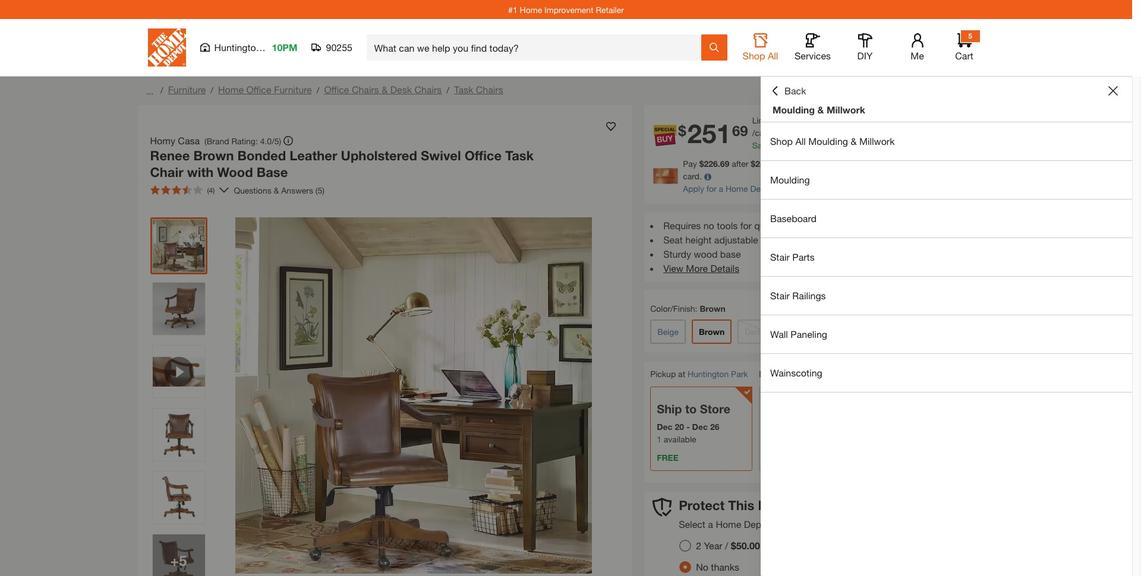 Task type: locate. For each thing, give the bounding box(es) containing it.
0 horizontal spatial task
[[454, 84, 473, 95]]

limit 20 per order /carton $ 411 . 94 save $ 160 . 25 ( 39 %)
[[752, 115, 827, 150]]

office down 90255 button
[[324, 84, 349, 95]]

stair left railings
[[770, 290, 790, 301]]

no
[[703, 220, 714, 231]]

stair railings
[[770, 290, 826, 301]]

1 horizontal spatial chairs
[[414, 84, 442, 95]]

all for shop all
[[768, 50, 778, 61]]

1 horizontal spatial dec
[[692, 422, 708, 432]]

90255 up the ... / furniture / home office furniture / office chairs & desk chairs / task chairs
[[326, 42, 352, 53]]

2 vertical spatial brown
[[699, 327, 725, 337]]

all
[[768, 50, 778, 61], [795, 135, 806, 147]]

1 vertical spatial park
[[731, 369, 748, 379]]

1 horizontal spatial 90255
[[808, 370, 831, 380]]

25
[[794, 140, 803, 150], [755, 159, 765, 169]]

0 vertical spatial shop
[[743, 50, 765, 61]]

home down after
[[726, 184, 748, 194]]

brown right :
[[700, 304, 725, 314]]

available
[[664, 434, 696, 444]]

more
[[686, 263, 708, 274]]

/ left task chairs link
[[447, 85, 449, 95]]

#1
[[508, 4, 517, 15]]

0 vertical spatial 25
[[794, 140, 803, 150]]

after
[[732, 159, 748, 169]]

0 horizontal spatial 25
[[755, 159, 765, 169]]

2 stair from the top
[[770, 290, 790, 301]]

1 horizontal spatial to
[[798, 369, 805, 379]]

allstate
[[853, 519, 884, 530]]

depot down off
[[750, 184, 773, 194]]

1 vertical spatial .
[[791, 140, 794, 150]]

height
[[685, 234, 712, 245]]

select
[[679, 519, 705, 530]]

stair left parts
[[770, 251, 790, 263]]

millwork inside menu
[[859, 135, 895, 147]]

(4) link
[[145, 181, 229, 200]]

brown inside 'renee brown bonded leather upholstered swivel office task chair with wood base'
[[193, 148, 234, 163]]

0 vertical spatial all
[[768, 50, 778, 61]]

1 vertical spatial all
[[795, 135, 806, 147]]

brown homy casa task chairs renee c3.2 image
[[152, 409, 205, 461]]

2 furniture from the left
[[274, 84, 312, 95]]

moulding right (
[[808, 135, 848, 147]]

beige
[[657, 327, 679, 337]]

brown homy casa task chairs renee e1.1 image
[[152, 283, 205, 335]]

home office furniture link
[[218, 84, 312, 95]]

to up -
[[685, 402, 697, 416]]

paneling
[[791, 329, 827, 340]]

90255 down the paneling
[[808, 370, 831, 380]]

home up 2 year / $50.00
[[716, 519, 741, 530]]

a down 226.69
[[719, 184, 723, 194]]

0 vertical spatial 20
[[773, 115, 782, 125]]

for:
[[887, 519, 901, 530]]

dec up 1
[[657, 422, 673, 432]]

chair
[[150, 164, 183, 180]]

1 dec from the left
[[657, 422, 673, 432]]

0 vertical spatial task
[[454, 84, 473, 95]]

1 horizontal spatial task
[[505, 148, 534, 163]]

moulding down back
[[773, 104, 815, 115]]

0 vertical spatial for
[[707, 184, 717, 194]]

details
[[711, 263, 739, 274]]

all left 39
[[795, 135, 806, 147]]

1 vertical spatial to
[[685, 402, 697, 416]]

furniture
[[168, 84, 206, 95], [274, 84, 312, 95]]

20 inside limit 20 per order /carton $ 411 . 94 save $ 160 . 25 ( 39 %)
[[773, 115, 782, 125]]

2 vertical spatial moulding
[[770, 174, 810, 185]]

$ right pay
[[699, 159, 704, 169]]

1 vertical spatial shop
[[770, 135, 793, 147]]

0 vertical spatial .
[[799, 128, 802, 138]]

1 vertical spatial task
[[505, 148, 534, 163]]

20 left the per
[[773, 115, 782, 125]]

(brand rating: 4.0 /5)
[[204, 136, 281, 146]]

0 vertical spatial to
[[798, 369, 805, 379]]

& up 'qualifying'
[[851, 135, 857, 147]]

/ right furniture link
[[211, 85, 213, 95]]

1 vertical spatial millwork
[[859, 135, 895, 147]]

shop inside menu
[[770, 135, 793, 147]]

stair parts link
[[761, 238, 1132, 276]]

(
[[805, 140, 808, 150]]

huntington right at
[[688, 369, 729, 379]]

2 chairs from the left
[[414, 84, 442, 95]]

moulding down your
[[770, 174, 810, 185]]

qualifying
[[823, 159, 859, 169]]

menu
[[761, 122, 1132, 393]]

delivering
[[759, 369, 796, 379]]

dec right -
[[692, 422, 708, 432]]

1 vertical spatial moulding
[[808, 135, 848, 147]]

for up adjustable
[[740, 220, 752, 231]]

stair for stair railings
[[770, 290, 790, 301]]

2 horizontal spatial chairs
[[476, 84, 503, 95]]

1 horizontal spatial 20
[[773, 115, 782, 125]]

adjustable
[[714, 234, 758, 245]]

wainscoting
[[770, 367, 822, 379]]

moulding link
[[761, 161, 1132, 199]]

option group containing 2 year /
[[675, 536, 769, 576]]

back
[[784, 85, 806, 96]]

chairs
[[352, 84, 379, 95], [414, 84, 442, 95], [476, 84, 503, 95]]

1 vertical spatial stair
[[770, 290, 790, 301]]

90255 link
[[808, 368, 831, 381]]

a right select
[[708, 519, 713, 530]]

251
[[687, 118, 731, 150]]

ship
[[657, 402, 682, 416]]

1 stair from the top
[[770, 251, 790, 263]]

0 vertical spatial moulding
[[773, 104, 815, 115]]

1 vertical spatial huntington
[[688, 369, 729, 379]]

0 vertical spatial 90255
[[326, 42, 352, 53]]

office inside 'renee brown bonded leather upholstered swivel office task chair with wood base'
[[465, 148, 502, 163]]

diy button
[[846, 33, 884, 62]]

1 horizontal spatial furniture
[[274, 84, 312, 95]]

improvement
[[544, 4, 593, 15]]

a left new at right top
[[951, 159, 956, 169]]

0 horizontal spatial a
[[708, 519, 713, 530]]

1 horizontal spatial huntington
[[688, 369, 729, 379]]

desk
[[390, 84, 412, 95]]

39
[[808, 140, 817, 150]]

0 vertical spatial a
[[951, 159, 956, 169]]

$
[[678, 123, 686, 139], [781, 128, 786, 138], [773, 140, 778, 150], [699, 159, 704, 169], [751, 159, 755, 169]]

0 horizontal spatial to
[[685, 402, 697, 416]]

baseboard link
[[761, 200, 1132, 238]]

to inside ship to store dec 20 - dec 26 1 available
[[685, 402, 697, 416]]

to for store
[[685, 402, 697, 416]]

view more details link
[[663, 263, 739, 274]]

office down huntington park
[[246, 84, 271, 95]]

upon
[[897, 159, 916, 169]]

leather
[[290, 148, 337, 163]]

1 horizontal spatial for
[[740, 220, 752, 231]]

$ up 160 on the top of the page
[[781, 128, 786, 138]]

brown down color/finish : brown
[[699, 327, 725, 337]]

stair for stair parts
[[770, 251, 790, 263]]

home
[[520, 4, 542, 15], [218, 84, 244, 95], [726, 184, 748, 194], [716, 519, 741, 530]]

furniture link
[[168, 84, 206, 95]]

stair railings link
[[761, 277, 1132, 315]]

bonded
[[237, 148, 286, 163]]

0 horizontal spatial shop
[[743, 50, 765, 61]]

1 vertical spatial 90255
[[808, 370, 831, 380]]

your
[[786, 159, 802, 169]]

2 horizontal spatial office
[[465, 148, 502, 163]]

all for shop all moulding & millwork
[[795, 135, 806, 147]]

1 vertical spatial 20
[[675, 422, 684, 432]]

shop for shop all
[[743, 50, 765, 61]]

25 left (
[[794, 140, 803, 150]]

20 left -
[[675, 422, 684, 432]]

homy casa
[[150, 135, 200, 146]]

wall paneling link
[[761, 316, 1132, 354]]

furniture right ... button
[[168, 84, 206, 95]]

1 vertical spatial a
[[719, 184, 723, 194]]

home right furniture link
[[218, 84, 244, 95]]

office right swivel
[[465, 148, 502, 163]]

dec
[[657, 422, 673, 432], [692, 422, 708, 432]]

new
[[958, 159, 973, 169]]

task inside 'renee brown bonded leather upholstered swivel office task chair with wood base'
[[505, 148, 534, 163]]

moulding for moulding & millwork
[[773, 104, 815, 115]]

option group
[[675, 536, 769, 576]]

protect
[[679, 498, 725, 513]]

to inside the delivering to 90255
[[798, 369, 805, 379]]

0 vertical spatial park
[[264, 42, 283, 53]]

25 left off
[[755, 159, 765, 169]]

retailer
[[596, 4, 624, 15]]

0 vertical spatial brown
[[193, 148, 234, 163]]

0 horizontal spatial chairs
[[352, 84, 379, 95]]

&
[[382, 84, 388, 95], [817, 104, 824, 115], [851, 135, 857, 147], [274, 185, 279, 195]]

brown down (brand
[[193, 148, 234, 163]]

opening
[[919, 159, 949, 169]]

0 vertical spatial millwork
[[827, 104, 865, 115]]

1 horizontal spatial all
[[795, 135, 806, 147]]

moulding for moulding
[[770, 174, 810, 185]]

renee
[[150, 148, 190, 163]]

all inside button
[[768, 50, 778, 61]]

cart
[[955, 50, 973, 61]]

depot down item
[[744, 519, 770, 530]]

0 vertical spatial stair
[[770, 251, 790, 263]]

.
[[799, 128, 802, 138], [791, 140, 794, 150]]

2 vertical spatial a
[[708, 519, 713, 530]]

delivering to 90255
[[759, 369, 831, 380]]

railings
[[792, 290, 826, 301]]

office
[[246, 84, 271, 95], [324, 84, 349, 95], [465, 148, 502, 163]]

services button
[[794, 33, 832, 62]]

millwork up 'shop all moulding & millwork'
[[827, 104, 865, 115]]

park up the home office furniture link at left
[[264, 42, 283, 53]]

ship to store dec 20 - dec 26 1 available
[[657, 402, 730, 444]]

with
[[187, 164, 213, 180]]

menu containing shop all moulding & millwork
[[761, 122, 1132, 393]]

1 vertical spatial depot
[[744, 519, 770, 530]]

to left 90255 link
[[798, 369, 805, 379]]

assembly
[[821, 220, 861, 231]]

limit
[[752, 115, 770, 125]]

1 horizontal spatial office
[[324, 84, 349, 95]]

1 vertical spatial brown
[[700, 304, 725, 314]]

3 chairs from the left
[[476, 84, 503, 95]]

411
[[786, 128, 799, 138]]

/ right ... button
[[160, 85, 163, 95]]

1 vertical spatial for
[[740, 220, 752, 231]]

0 horizontal spatial office
[[246, 84, 271, 95]]

for down info icon
[[707, 184, 717, 194]]

millwork up purchase
[[859, 135, 895, 147]]

furniture down '10pm'
[[274, 84, 312, 95]]

$ left 251
[[678, 123, 686, 139]]

2 horizontal spatial a
[[951, 159, 956, 169]]

6316524675112 image
[[152, 346, 205, 398]]

1 horizontal spatial 25
[[794, 140, 803, 150]]

$ right after
[[751, 159, 755, 169]]

0 horizontal spatial dec
[[657, 422, 673, 432]]

moulding
[[773, 104, 815, 115], [808, 135, 848, 147], [770, 174, 810, 185]]

easy
[[799, 220, 818, 231]]

home inside protect this item select a home depot protection plan by allstate for:
[[716, 519, 741, 530]]

total
[[804, 159, 821, 169]]

0 horizontal spatial furniture
[[168, 84, 206, 95]]

. down 411
[[791, 140, 794, 150]]

& left desk
[[382, 84, 388, 95]]

94
[[802, 128, 811, 138]]

1 horizontal spatial park
[[731, 369, 748, 379]]

park left delivering
[[731, 369, 748, 379]]

0 horizontal spatial 20
[[675, 422, 684, 432]]

all up back button at top
[[768, 50, 778, 61]]

to
[[798, 369, 805, 379], [685, 402, 697, 416]]

& down base
[[274, 185, 279, 195]]

& inside menu
[[851, 135, 857, 147]]

all inside menu
[[795, 135, 806, 147]]

. down the order
[[799, 128, 802, 138]]

shop inside button
[[743, 50, 765, 61]]

home right #1
[[520, 4, 542, 15]]

huntington left '10pm'
[[214, 42, 261, 53]]

a
[[951, 159, 956, 169], [719, 184, 723, 194], [708, 519, 713, 530]]

wall
[[770, 329, 788, 340]]

0 horizontal spatial huntington
[[214, 42, 261, 53]]

no thanks
[[696, 562, 739, 573]]

0 horizontal spatial 90255
[[326, 42, 352, 53]]

0 horizontal spatial all
[[768, 50, 778, 61]]

& inside the ... / furniture / home office furniture / office chairs & desk chairs / task chairs
[[382, 84, 388, 95]]

feedback link image
[[1125, 201, 1141, 265]]

90255 inside button
[[326, 42, 352, 53]]

1 horizontal spatial shop
[[770, 135, 793, 147]]



Task type: vqa. For each thing, say whether or not it's contained in the screenshot.
Milwaukee related to Milwaukee M18 FUEL 120 MPH 450 CFM 18-Volt Lithium-Ion Brushless Cordless Handheld Blower (Tool- Only)
no



Task type: describe. For each thing, give the bounding box(es) containing it.
1 horizontal spatial .
[[799, 128, 802, 138]]

2 dec from the left
[[692, 422, 708, 432]]

parts
[[792, 251, 815, 263]]

cart 5
[[955, 31, 973, 61]]

0 horizontal spatial park
[[264, 42, 283, 53]]

/5)
[[272, 136, 281, 146]]

10pm
[[272, 42, 297, 53]]

upholstered
[[341, 148, 417, 163]]

brown homy casa task chairs renee 4f.3 image
[[152, 472, 205, 524]]

brown inside button
[[699, 327, 725, 337]]

(5)
[[315, 185, 324, 195]]

/carton
[[752, 128, 779, 138]]

huntington park button
[[688, 369, 748, 379]]

1 furniture from the left
[[168, 84, 206, 95]]

wainscoting link
[[761, 354, 1132, 392]]

pay
[[683, 159, 697, 169]]

tools
[[717, 220, 738, 231]]

0 horizontal spatial for
[[707, 184, 717, 194]]

160
[[778, 140, 791, 150]]

1 chairs from the left
[[352, 84, 379, 95]]

card.
[[683, 171, 702, 181]]

shop all moulding & millwork
[[770, 135, 895, 147]]

$ inside the $ 251 69
[[678, 123, 686, 139]]

purchase
[[861, 159, 895, 169]]

wood
[[217, 164, 253, 180]]

What can we help you find today? search field
[[374, 35, 700, 60]]

no
[[696, 562, 708, 573]]

... / furniture / home office furniture / office chairs & desk chairs / task chairs
[[144, 84, 503, 96]]

& right the per
[[817, 104, 824, 115]]

base
[[257, 164, 288, 180]]

depot inside protect this item select a home depot protection plan by allstate for:
[[744, 519, 770, 530]]

color/finish
[[650, 304, 695, 314]]

questions
[[234, 185, 271, 195]]

casa
[[178, 135, 200, 146]]

:
[[695, 304, 697, 314]]

home inside the ... / furniture / home office furniture / office chairs & desk chairs / task chairs
[[218, 84, 244, 95]]

brown button
[[692, 320, 732, 344]]

office chairs & desk chairs link
[[324, 84, 442, 95]]

%)
[[817, 140, 827, 150]]

1 horizontal spatial a
[[719, 184, 723, 194]]

services
[[795, 50, 831, 61]]

brown homy casa task chairs renee 64.0 image
[[152, 220, 205, 272]]

answers
[[281, 185, 313, 195]]

...
[[146, 86, 153, 96]]

shop all button
[[741, 33, 779, 62]]

69
[[732, 123, 748, 139]]

homy
[[150, 135, 175, 146]]

226.69
[[704, 159, 729, 169]]

wall paneling
[[770, 329, 827, 340]]

for inside requires no tools for quick and easy assembly seat height adjustable sturdy wood base view more details
[[740, 220, 752, 231]]

a inside your total qualifying purchase upon opening a new card.
[[951, 159, 956, 169]]

brown homy casa task chairs renee 1f.4 image
[[152, 535, 205, 576]]

pickup
[[650, 369, 676, 379]]

to for 90255
[[798, 369, 805, 379]]

0 horizontal spatial .
[[791, 140, 794, 150]]

task inside the ... / furniture / home office furniture / office chairs & desk chairs / task chairs
[[454, 84, 473, 95]]

... button
[[144, 83, 156, 99]]

off
[[767, 159, 783, 169]]

wood
[[694, 248, 718, 260]]

/ down 90255 button
[[317, 85, 319, 95]]

$ right save
[[773, 140, 778, 150]]

the home depot logo image
[[148, 29, 186, 67]]

task chairs link
[[454, 84, 503, 95]]

card
[[816, 184, 834, 194]]

apply now image
[[653, 168, 683, 184]]

pay $ 226.69 after $ 25 off
[[683, 159, 783, 169]]

save
[[752, 140, 771, 150]]

your total qualifying purchase upon opening a new card.
[[683, 159, 973, 181]]

swivel
[[421, 148, 461, 163]]

per
[[784, 115, 796, 125]]

2
[[696, 540, 701, 552]]

(4) button
[[145, 181, 220, 200]]

apply for a home depot consumer card link
[[683, 184, 834, 194]]

at
[[678, 369, 685, 379]]

item
[[758, 498, 786, 513]]

1 vertical spatial 25
[[755, 159, 765, 169]]

sturdy
[[663, 248, 691, 260]]

shop for shop all moulding & millwork
[[770, 135, 793, 147]]

me button
[[898, 33, 936, 62]]

$ 251 69
[[678, 118, 748, 150]]

3.5 stars image
[[150, 185, 202, 195]]

info image
[[704, 174, 711, 181]]

90255 button
[[312, 42, 353, 53]]

view
[[663, 263, 683, 274]]

a inside protect this item select a home depot protection plan by allstate for:
[[708, 519, 713, 530]]

4.0
[[260, 136, 272, 146]]

questions & answers (5)
[[234, 185, 324, 195]]

consumer
[[775, 184, 814, 194]]

20 inside ship to store dec 20 - dec 26 1 available
[[675, 422, 684, 432]]

and
[[780, 220, 796, 231]]

2 year / $50.00
[[696, 540, 760, 552]]

homy casa link
[[150, 134, 204, 148]]

thanks
[[711, 562, 739, 573]]

25 inside limit 20 per order /carton $ 411 . 94 save $ 160 . 25 ( 39 %)
[[794, 140, 803, 150]]

back button
[[770, 85, 806, 97]]

diy
[[857, 50, 873, 61]]

base
[[720, 248, 741, 260]]

0 vertical spatial huntington
[[214, 42, 261, 53]]

90255 inside the delivering to 90255
[[808, 370, 831, 380]]

drawer close image
[[1108, 86, 1118, 96]]

(brand
[[204, 136, 229, 146]]

order
[[799, 115, 818, 125]]

this
[[728, 498, 754, 513]]

0 vertical spatial depot
[[750, 184, 773, 194]]

/ right year
[[725, 540, 728, 552]]

year
[[704, 540, 722, 552]]

5
[[968, 31, 972, 40]]

huntington park
[[214, 42, 283, 53]]

plan
[[819, 519, 837, 530]]

requires no tools for quick and easy assembly seat height adjustable sturdy wood base view more details
[[663, 220, 861, 274]]



